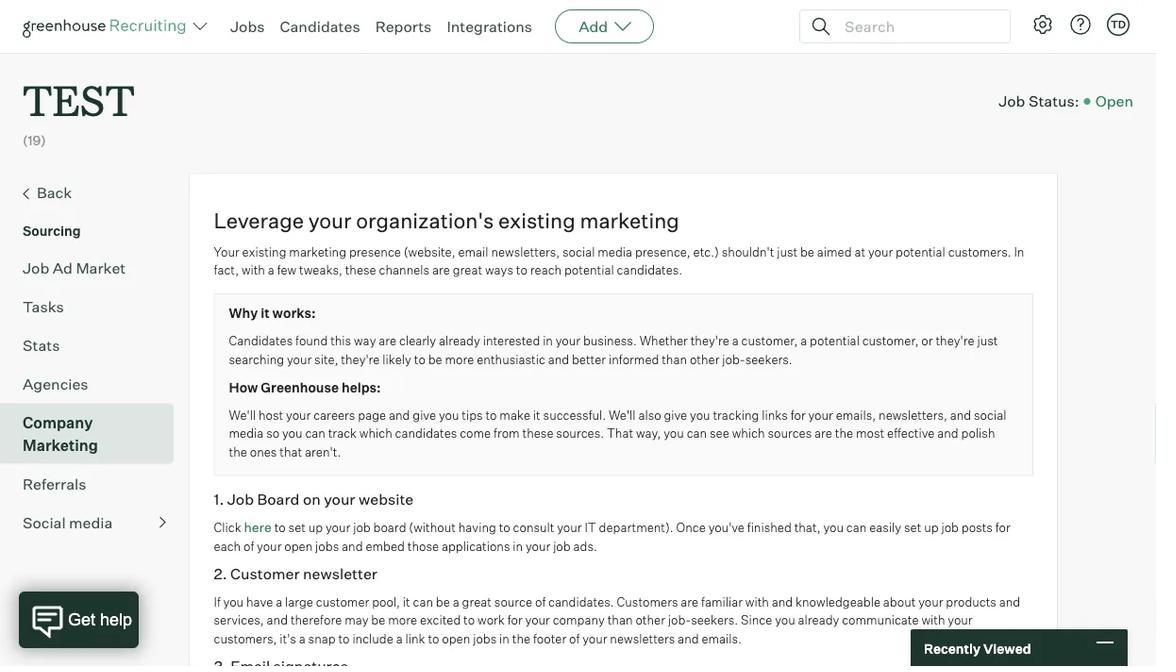 Task type: describe. For each thing, give the bounding box(es) containing it.
your up tweaks,
[[308, 207, 352, 233]]

0 horizontal spatial job
[[353, 520, 371, 535]]

make
[[500, 407, 530, 423]]

why
[[229, 305, 258, 322]]

board
[[257, 490, 300, 509]]

1. job board on your website
[[214, 490, 414, 509]]

and right products
[[999, 594, 1021, 609]]

just inside the candidates found this way are clearly already interested in your business. whether they're a customer, a potential customer, or they're just searching your site, they're likely to be more enthusiastic and better informed than other job-seekers.
[[977, 333, 998, 348]]

2 horizontal spatial job
[[941, 520, 959, 535]]

sources.
[[556, 426, 604, 441]]

better
[[572, 352, 606, 367]]

integrations
[[447, 17, 532, 36]]

0 horizontal spatial they're
[[341, 352, 380, 367]]

1 we'll from the left
[[229, 407, 256, 423]]

td button
[[1103, 9, 1134, 40]]

host
[[259, 407, 283, 423]]

large
[[285, 594, 313, 609]]

snap
[[308, 631, 336, 646]]

1 horizontal spatial existing
[[498, 207, 576, 233]]

therefore
[[291, 613, 342, 628]]

your down found
[[287, 352, 312, 367]]

1 customer, from the left
[[742, 333, 798, 348]]

back
[[37, 183, 72, 202]]

job for job ad market
[[23, 258, 49, 277]]

media inside your existing marketing presence (website, email newsletters, social media presence, etc.) shouldn't just be aimed at your potential customers. in fact, with a few tweaks, these channels are great ways to reach potential candidates.
[[598, 244, 632, 259]]

newsletters, inside your existing marketing presence (website, email newsletters, social media presence, etc.) shouldn't just be aimed at your potential customers. in fact, with a few tweaks, these channels are great ways to reach potential candidates.
[[491, 244, 560, 259]]

your down company
[[583, 631, 607, 646]]

open inside to set up your job board (without having to consult your it department). once you've finished that, you can easily set up job posts for each of your open jobs and embed those applications in your job ads.
[[284, 539, 313, 554]]

customers.
[[948, 244, 1011, 259]]

social inside the we'll host your careers page and give you tips to make it successful. we'll also give you tracking links for your emails, newsletters, and social media so you can track which candidates come from these sources. that way, you can see which sources are the most effective and polish the ones that aren't.
[[974, 407, 1007, 423]]

job status:
[[999, 92, 1080, 111]]

consult
[[513, 520, 554, 535]]

if you have a large customer pool, it can be a great source of candidates. customers are familiar with and knowledgeable about your products and services, and therefore may be more excited to work for your company than other job-seekers. since you already communicate with your customers, it's a snap to include a link to open jobs in the footer of your newsletters and emails.
[[214, 594, 1021, 646]]

your
[[214, 244, 239, 259]]

and up it's
[[267, 613, 288, 628]]

and left emails.
[[678, 631, 699, 646]]

it's
[[280, 631, 296, 646]]

applications
[[442, 539, 510, 554]]

jobs link
[[230, 17, 265, 36]]

your left 'emails,'
[[808, 407, 833, 423]]

a left link
[[396, 631, 403, 646]]

referrals
[[23, 474, 86, 493]]

site,
[[314, 352, 338, 367]]

emails.
[[702, 631, 742, 646]]

link
[[405, 631, 425, 646]]

candidates found this way are clearly already interested in your business. whether they're a customer, a potential customer, or they're just searching your site, they're likely to be more enthusiastic and better informed than other job-seekers.
[[229, 333, 998, 367]]

informed
[[609, 352, 659, 367]]

customer
[[316, 594, 369, 609]]

can left see
[[687, 426, 707, 441]]

once
[[676, 520, 706, 535]]

effective
[[887, 426, 935, 441]]

fact,
[[214, 263, 239, 278]]

communicate
[[842, 613, 919, 628]]

you up see
[[690, 407, 710, 423]]

and right page
[[389, 407, 410, 423]]

or
[[922, 333, 933, 348]]

recently viewed
[[924, 640, 1031, 657]]

are inside the candidates found this way are clearly already interested in your business. whether they're a customer, a potential customer, or they're just searching your site, they're likely to be more enthusiastic and better informed than other job-seekers.
[[379, 333, 397, 348]]

2 give from the left
[[664, 407, 687, 423]]

customer
[[230, 565, 300, 584]]

you've
[[709, 520, 745, 535]]

come
[[460, 426, 491, 441]]

source
[[494, 594, 532, 609]]

you left tips
[[439, 407, 459, 423]]

potential inside the candidates found this way are clearly already interested in your business. whether they're a customer, a potential customer, or they're just searching your site, they're likely to be more enthusiastic and better informed than other job-seekers.
[[810, 333, 860, 348]]

2.
[[214, 565, 227, 584]]

in
[[1014, 244, 1024, 259]]

found
[[295, 333, 328, 348]]

Search text field
[[840, 13, 993, 40]]

organization's
[[356, 207, 494, 233]]

2 horizontal spatial with
[[922, 613, 945, 628]]

2 horizontal spatial of
[[569, 631, 580, 646]]

have
[[246, 594, 273, 609]]

1 vertical spatial of
[[535, 594, 546, 609]]

be inside your existing marketing presence (website, email newsletters, social media presence, etc.) shouldn't just be aimed at your potential customers. in fact, with a few tweaks, these channels are great ways to reach potential candidates.
[[800, 244, 815, 259]]

your up footer
[[525, 613, 550, 628]]

0 horizontal spatial media
[[69, 513, 113, 532]]

great inside your existing marketing presence (website, email newsletters, social media presence, etc.) shouldn't just be aimed at your potential customers. in fact, with a few tweaks, these channels are great ways to reach potential candidates.
[[453, 263, 482, 278]]

agencies
[[23, 374, 88, 393]]

leverage your organization's existing marketing
[[214, 207, 679, 233]]

ads.
[[573, 539, 597, 554]]

than inside the candidates found this way are clearly already interested in your business. whether they're a customer, a potential customer, or they're just searching your site, they're likely to be more enthusiastic and better informed than other job-seekers.
[[662, 352, 687, 367]]

(19)
[[23, 132, 46, 149]]

are inside if you have a large customer pool, it can be a great source of candidates. customers are familiar with and knowledgeable about your products and services, and therefore may be more excited to work for your company than other job-seekers. since you already communicate with your customers, it's a snap to include a link to open jobs in the footer of your newsletters and emails.
[[681, 594, 699, 609]]

channels
[[379, 263, 430, 278]]

that
[[280, 444, 302, 459]]

your down consult
[[526, 539, 551, 554]]

in inside the candidates found this way are clearly already interested in your business. whether they're a customer, a potential customer, or they're just searching your site, they're likely to be more enthusiastic and better informed than other job-seekers.
[[543, 333, 553, 348]]

0 horizontal spatial it
[[261, 305, 270, 322]]

links
[[762, 407, 788, 423]]

1 vertical spatial potential
[[564, 263, 614, 278]]

ways
[[485, 263, 513, 278]]

job- inside the candidates found this way are clearly already interested in your business. whether they're a customer, a potential customer, or they're just searching your site, they're likely to be more enthusiastic and better informed than other job-seekers.
[[722, 352, 745, 367]]

can inside if you have a large customer pool, it can be a great source of candidates. customers are familiar with and knowledgeable about your products and services, and therefore may be more excited to work for your company than other job-seekers. since you already communicate with your customers, it's a snap to include a link to open jobs in the footer of your newsletters and emails.
[[413, 594, 433, 609]]

customers,
[[214, 631, 277, 646]]

works:
[[272, 305, 316, 322]]

in inside if you have a large customer pool, it can be a great source of candidates. customers are familiar with and knowledgeable about your products and services, and therefore may be more excited to work for your company than other job-seekers. since you already communicate with your customers, it's a snap to include a link to open jobs in the footer of your newsletters and emails.
[[499, 631, 510, 646]]

configure image
[[1032, 13, 1054, 36]]

tracking
[[713, 407, 759, 423]]

to right here
[[274, 520, 286, 535]]

website
[[359, 490, 414, 509]]

it
[[585, 520, 596, 535]]

footer
[[533, 631, 567, 646]]

0 vertical spatial potential
[[896, 244, 946, 259]]

are inside the we'll host your careers page and give you tips to make it successful. we'll also give you tracking links for your emails, newsletters, and social media so you can track which candidates come from these sources. that way, you can see which sources are the most effective and polish the ones that aren't.
[[815, 426, 832, 441]]

greenhouse
[[261, 379, 339, 396]]

marketing inside your existing marketing presence (website, email newsletters, social media presence, etc.) shouldn't just be aimed at your potential customers. in fact, with a few tweaks, these channels are great ways to reach potential candidates.
[[289, 244, 346, 259]]

(without
[[409, 520, 456, 535]]

ad
[[53, 258, 73, 277]]

1 horizontal spatial with
[[745, 594, 769, 609]]

work
[[478, 613, 505, 628]]

you right since
[[775, 613, 795, 628]]

sources
[[768, 426, 812, 441]]

you inside to set up your job board (without having to consult your it department). once you've finished that, you can easily set up job posts for each of your open jobs and embed those applications in your job ads.
[[824, 520, 844, 535]]

tasks
[[23, 297, 64, 316]]

be inside the candidates found this way are clearly already interested in your business. whether they're a customer, a potential customer, or they're just searching your site, they're likely to be more enthusiastic and better informed than other job-seekers.
[[428, 352, 442, 367]]

stats
[[23, 336, 60, 355]]

your down 1. job board on your website on the left
[[326, 520, 350, 535]]

for inside the we'll host your careers page and give you tips to make it successful. we'll also give you tracking links for your emails, newsletters, and social media so you can track which candidates come from these sources. that way, you can see which sources are the most effective and polish the ones that aren't.
[[791, 407, 806, 423]]

your down here
[[257, 539, 282, 554]]

social media link
[[23, 511, 166, 534]]

enthusiastic
[[477, 352, 545, 367]]

more inside if you have a large customer pool, it can be a great source of candidates. customers are familiar with and knowledgeable about your products and services, and therefore may be more excited to work for your company than other job-seekers. since you already communicate with your customers, it's a snap to include a link to open jobs in the footer of your newsletters and emails.
[[388, 613, 417, 628]]

to right link
[[428, 631, 439, 646]]

and up polish
[[950, 407, 971, 423]]

presence
[[349, 244, 401, 259]]

your left the it
[[557, 520, 582, 535]]

than inside if you have a large customer pool, it can be a great source of candidates. customers are familiar with and knowledgeable about your products and services, and therefore may be more excited to work for your company than other job-seekers. since you already communicate with your customers, it's a snap to include a link to open jobs in the footer of your newsletters and emails.
[[608, 613, 633, 628]]

company
[[23, 413, 93, 432]]

1 horizontal spatial job
[[227, 490, 254, 509]]

be up include
[[371, 613, 385, 628]]

careers
[[314, 407, 355, 423]]

1 horizontal spatial job
[[553, 539, 571, 554]]

2 we'll from the left
[[609, 407, 636, 423]]

0 horizontal spatial the
[[229, 444, 247, 459]]

it inside the we'll host your careers page and give you tips to make it successful. we'll also give you tracking links for your emails, newsletters, and social media so you can track which candidates come from these sources. that way, you can see which sources are the most effective and polish the ones that aren't.
[[533, 407, 541, 423]]

newsletter
[[303, 565, 378, 584]]

click
[[214, 520, 241, 535]]

more inside the candidates found this way are clearly already interested in your business. whether they're a customer, a potential customer, or they're just searching your site, they're likely to be more enthusiastic and better informed than other job-seekers.
[[445, 352, 474, 367]]

a right whether
[[732, 333, 739, 348]]

referrals link
[[23, 473, 166, 495]]

agencies link
[[23, 373, 166, 395]]

searching
[[229, 352, 284, 367]]

td
[[1111, 18, 1126, 31]]

and up since
[[772, 594, 793, 609]]

a right have
[[276, 594, 282, 609]]

tweaks,
[[299, 263, 342, 278]]

easily
[[869, 520, 902, 535]]



Task type: vqa. For each thing, say whether or not it's contained in the screenshot.
5555 at left top
no



Task type: locate. For each thing, give the bounding box(es) containing it.
existing up reach
[[498, 207, 576, 233]]

your down products
[[948, 613, 973, 628]]

reports link
[[375, 17, 432, 36]]

1 horizontal spatial than
[[662, 352, 687, 367]]

just inside your existing marketing presence (website, email newsletters, social media presence, etc.) shouldn't just be aimed at your potential customers. in fact, with a few tweaks, these channels are great ways to reach potential candidates.
[[777, 244, 798, 259]]

0 horizontal spatial just
[[777, 244, 798, 259]]

these down presence at the top
[[345, 263, 376, 278]]

1 up from the left
[[308, 520, 323, 535]]

1 horizontal spatial candidates.
[[617, 263, 683, 278]]

at
[[855, 244, 866, 259]]

1 horizontal spatial customer,
[[862, 333, 919, 348]]

email
[[458, 244, 489, 259]]

jobs down work
[[473, 631, 497, 646]]

2 horizontal spatial the
[[835, 426, 853, 441]]

are inside your existing marketing presence (website, email newsletters, social media presence, etc.) shouldn't just be aimed at your potential customers. in fact, with a few tweaks, these channels are great ways to reach potential candidates.
[[432, 263, 450, 278]]

most
[[856, 426, 885, 441]]

few
[[277, 263, 297, 278]]

2 customer, from the left
[[862, 333, 919, 348]]

0 horizontal spatial seekers.
[[691, 613, 738, 628]]

1 vertical spatial marketing
[[289, 244, 346, 259]]

(website,
[[404, 244, 455, 259]]

2 vertical spatial media
[[69, 513, 113, 532]]

0 vertical spatial more
[[445, 352, 474, 367]]

2 vertical spatial job
[[227, 490, 254, 509]]

0 vertical spatial already
[[439, 333, 480, 348]]

1.
[[214, 490, 224, 509]]

1 which from the left
[[359, 426, 392, 441]]

these inside the we'll host your careers page and give you tips to make it successful. we'll also give you tracking links for your emails, newsletters, and social media so you can track which candidates come from these sources. that way, you can see which sources are the most effective and polish the ones that aren't.
[[522, 426, 554, 441]]

0 vertical spatial marketing
[[580, 207, 679, 233]]

status:
[[1029, 92, 1080, 111]]

see
[[710, 426, 729, 441]]

1 vertical spatial job
[[23, 258, 49, 277]]

page
[[358, 407, 386, 423]]

of right the source
[[535, 594, 546, 609]]

for down the source
[[508, 613, 523, 628]]

may
[[345, 613, 369, 628]]

company marketing
[[23, 413, 98, 455]]

your right host
[[286, 407, 311, 423]]

other down customers
[[636, 613, 665, 628]]

to right "snap"
[[338, 631, 350, 646]]

in
[[543, 333, 553, 348], [513, 539, 523, 554], [499, 631, 510, 646]]

1 vertical spatial job-
[[668, 613, 691, 628]]

1 horizontal spatial set
[[904, 520, 922, 535]]

0 horizontal spatial give
[[413, 407, 436, 423]]

and up newsletter
[[342, 539, 363, 554]]

0 horizontal spatial for
[[508, 613, 523, 628]]

0 vertical spatial other
[[690, 352, 720, 367]]

1 vertical spatial newsletters,
[[879, 407, 948, 423]]

0 horizontal spatial other
[[636, 613, 665, 628]]

1 horizontal spatial of
[[535, 594, 546, 609]]

1 horizontal spatial newsletters,
[[879, 407, 948, 423]]

and left polish
[[938, 426, 959, 441]]

0 vertical spatial media
[[598, 244, 632, 259]]

candidates
[[395, 426, 457, 441]]

set right easily
[[904, 520, 922, 535]]

be down clearly
[[428, 352, 442, 367]]

to right having
[[499, 520, 510, 535]]

to inside the candidates found this way are clearly already interested in your business. whether they're a customer, a potential customer, or they're just searching your site, they're likely to be more enthusiastic and better informed than other job-seekers.
[[414, 352, 426, 367]]

you up that
[[282, 426, 303, 441]]

1 vertical spatial with
[[745, 594, 769, 609]]

the inside if you have a large customer pool, it can be a great source of candidates. customers are familiar with and knowledgeable about your products and services, and therefore may be more excited to work for your company than other job-seekers. since you already communicate with your customers, it's a snap to include a link to open jobs in the footer of your newsletters and emails.
[[512, 631, 531, 646]]

more left enthusiastic
[[445, 352, 474, 367]]

marketing up tweaks,
[[289, 244, 346, 259]]

knowledgeable
[[796, 594, 881, 609]]

jobs inside to set up your job board (without having to consult your it department). once you've finished that, you can easily set up job posts for each of your open jobs and embed those applications in your job ads.
[[315, 539, 339, 554]]

these inside your existing marketing presence (website, email newsletters, social media presence, etc.) shouldn't just be aimed at your potential customers. in fact, with a few tweaks, these channels are great ways to reach potential candidates.
[[345, 263, 376, 278]]

market
[[76, 258, 126, 277]]

2 which from the left
[[732, 426, 765, 441]]

media inside the we'll host your careers page and give you tips to make it successful. we'll also give you tracking links for your emails, newsletters, and social media so you can track which candidates come from these sources. that way, you can see which sources are the most effective and polish the ones that aren't.
[[229, 426, 264, 441]]

1 vertical spatial candidates
[[229, 333, 293, 348]]

with up recently
[[922, 613, 945, 628]]

are up likely
[[379, 333, 397, 348]]

likely
[[383, 352, 411, 367]]

job- down customers
[[668, 613, 691, 628]]

which down tracking
[[732, 426, 765, 441]]

your right on
[[324, 490, 355, 509]]

embed
[[366, 539, 405, 554]]

open
[[284, 539, 313, 554], [442, 631, 470, 646]]

1 vertical spatial the
[[229, 444, 247, 459]]

1 vertical spatial it
[[533, 407, 541, 423]]

how
[[229, 379, 258, 396]]

and
[[548, 352, 569, 367], [389, 407, 410, 423], [950, 407, 971, 423], [938, 426, 959, 441], [342, 539, 363, 554], [772, 594, 793, 609], [999, 594, 1021, 609], [267, 613, 288, 628], [678, 631, 699, 646]]

great up work
[[462, 594, 492, 609]]

why it works:
[[229, 305, 316, 322]]

way
[[354, 333, 376, 348]]

0 horizontal spatial these
[[345, 263, 376, 278]]

job left board
[[353, 520, 371, 535]]

0 horizontal spatial open
[[284, 539, 313, 554]]

it right pool,
[[403, 594, 410, 609]]

you right way,
[[664, 426, 684, 441]]

finished
[[747, 520, 792, 535]]

a left few
[[268, 263, 275, 278]]

seekers. inside if you have a large customer pool, it can be a great source of candidates. customers are familiar with and knowledgeable about your products and services, and therefore may be more excited to work for your company than other job-seekers. since you already communicate with your customers, it's a snap to include a link to open jobs in the footer of your newsletters and emails.
[[691, 613, 738, 628]]

newsletters, up reach
[[491, 244, 560, 259]]

for right posts
[[996, 520, 1011, 535]]

a right it's
[[299, 631, 306, 646]]

of inside to set up your job board (without having to consult your it department). once you've finished that, you can easily set up job posts for each of your open jobs and embed those applications in your job ads.
[[244, 539, 254, 554]]

media up ones
[[229, 426, 264, 441]]

2 horizontal spatial potential
[[896, 244, 946, 259]]

1 vertical spatial other
[[636, 613, 665, 628]]

candidates inside the candidates found this way are clearly already interested in your business. whether they're a customer, a potential customer, or they're just searching your site, they're likely to be more enthusiastic and better informed than other job-seekers.
[[229, 333, 293, 348]]

2 vertical spatial for
[[508, 613, 523, 628]]

0 vertical spatial these
[[345, 263, 376, 278]]

1 set from the left
[[288, 520, 306, 535]]

1 horizontal spatial these
[[522, 426, 554, 441]]

job right the 1.
[[227, 490, 254, 509]]

in right interested
[[543, 333, 553, 348]]

customer,
[[742, 333, 798, 348], [862, 333, 919, 348]]

set
[[288, 520, 306, 535], [904, 520, 922, 535]]

0 horizontal spatial with
[[242, 263, 265, 278]]

1 horizontal spatial which
[[732, 426, 765, 441]]

to inside your existing marketing presence (website, email newsletters, social media presence, etc.) shouldn't just be aimed at your potential customers. in fact, with a few tweaks, these channels are great ways to reach potential candidates.
[[516, 263, 528, 278]]

way,
[[636, 426, 661, 441]]

job left ad at the left top
[[23, 258, 49, 277]]

0 horizontal spatial which
[[359, 426, 392, 441]]

give
[[413, 407, 436, 423], [664, 407, 687, 423]]

you
[[439, 407, 459, 423], [690, 407, 710, 423], [282, 426, 303, 441], [664, 426, 684, 441], [824, 520, 844, 535], [223, 594, 244, 609], [775, 613, 795, 628]]

job-
[[722, 352, 745, 367], [668, 613, 691, 628]]

0 vertical spatial it
[[261, 305, 270, 322]]

of
[[244, 539, 254, 554], [535, 594, 546, 609], [569, 631, 580, 646]]

0 horizontal spatial than
[[608, 613, 633, 628]]

can inside to set up your job board (without having to consult your it department). once you've finished that, you can easily set up job posts for each of your open jobs and embed those applications in your job ads.
[[847, 520, 867, 535]]

1 vertical spatial media
[[229, 426, 264, 441]]

0 vertical spatial candidates.
[[617, 263, 683, 278]]

recently
[[924, 640, 981, 657]]

integrations link
[[447, 17, 532, 36]]

the down 'emails,'
[[835, 426, 853, 441]]

marketing
[[23, 436, 98, 455]]

give right also
[[664, 407, 687, 423]]

1 horizontal spatial open
[[442, 631, 470, 646]]

job- inside if you have a large customer pool, it can be a great source of candidates. customers are familiar with and knowledgeable about your products and services, and therefore may be more excited to work for your company than other job-seekers. since you already communicate with your customers, it's a snap to include a link to open jobs in the footer of your newsletters and emails.
[[668, 613, 691, 628]]

job
[[999, 92, 1025, 111], [23, 258, 49, 277], [227, 490, 254, 509]]

already inside if you have a large customer pool, it can be a great source of candidates. customers are familiar with and knowledgeable about your products and services, and therefore may be more excited to work for your company than other job-seekers. since you already communicate with your customers, it's a snap to include a link to open jobs in the footer of your newsletters and emails.
[[798, 613, 839, 628]]

customer, left 'or'
[[862, 333, 919, 348]]

are right sources
[[815, 426, 832, 441]]

0 horizontal spatial social
[[563, 244, 595, 259]]

aren't.
[[305, 444, 341, 459]]

can left easily
[[847, 520, 867, 535]]

2 set from the left
[[904, 520, 922, 535]]

your right at
[[868, 244, 893, 259]]

this
[[330, 333, 351, 348]]

2 horizontal spatial media
[[598, 244, 632, 259]]

0 horizontal spatial candidates.
[[548, 594, 614, 609]]

seekers.
[[745, 352, 793, 367], [691, 613, 738, 628]]

job left posts
[[941, 520, 959, 535]]

test (19)
[[23, 72, 135, 149]]

1 vertical spatial for
[[996, 520, 1011, 535]]

viewed
[[983, 640, 1031, 657]]

open down excited
[[442, 631, 470, 646]]

of down the click here
[[244, 539, 254, 554]]

ones
[[250, 444, 277, 459]]

each
[[214, 539, 241, 554]]

1 vertical spatial great
[[462, 594, 492, 609]]

if
[[214, 594, 221, 609]]

0 horizontal spatial existing
[[242, 244, 286, 259]]

potential right reach
[[564, 263, 614, 278]]

1 horizontal spatial already
[[798, 613, 839, 628]]

0 vertical spatial for
[[791, 407, 806, 423]]

0 horizontal spatial jobs
[[315, 539, 339, 554]]

0 vertical spatial job
[[999, 92, 1025, 111]]

candidates up the searching
[[229, 333, 293, 348]]

can up aren't.
[[305, 426, 326, 441]]

customer, up the links
[[742, 333, 798, 348]]

potential left customers.
[[896, 244, 946, 259]]

open
[[1096, 92, 1134, 111]]

2 horizontal spatial they're
[[936, 333, 975, 348]]

be up excited
[[436, 594, 450, 609]]

add button
[[555, 9, 654, 43]]

we'll up that
[[609, 407, 636, 423]]

open up 2. customer newsletter
[[284, 539, 313, 554]]

0 horizontal spatial already
[[439, 333, 480, 348]]

1 vertical spatial seekers.
[[691, 613, 738, 628]]

candidates
[[280, 17, 360, 36], [229, 333, 293, 348]]

candidates for candidates
[[280, 17, 360, 36]]

great inside if you have a large customer pool, it can be a great source of candidates. customers are familiar with and knowledgeable about your products and services, and therefore may be more excited to work for your company than other job-seekers. since you already communicate with your customers, it's a snap to include a link to open jobs in the footer of your newsletters and emails.
[[462, 594, 492, 609]]

successful.
[[543, 407, 606, 423]]

your right about
[[919, 594, 943, 609]]

the left footer
[[512, 631, 531, 646]]

and inside to set up your job board (without having to consult your it department). once you've finished that, you can easily set up job posts for each of your open jobs and embed those applications in your job ads.
[[342, 539, 363, 554]]

than down whether
[[662, 352, 687, 367]]

posts
[[962, 520, 993, 535]]

seekers. up the links
[[745, 352, 793, 367]]

of down company
[[569, 631, 580, 646]]

1 horizontal spatial just
[[977, 333, 998, 348]]

marketing up your existing marketing presence (website, email newsletters, social media presence, etc.) shouldn't just be aimed at your potential customers. in fact, with a few tweaks, these channels are great ways to reach potential candidates.
[[580, 207, 679, 233]]

job ad market link
[[23, 256, 166, 279]]

for inside to set up your job board (without having to consult your it department). once you've finished that, you can easily set up job posts for each of your open jobs and embed those applications in your job ads.
[[996, 520, 1011, 535]]

1 horizontal spatial for
[[791, 407, 806, 423]]

on
[[303, 490, 321, 509]]

1 give from the left
[[413, 407, 436, 423]]

2 horizontal spatial in
[[543, 333, 553, 348]]

clearly
[[399, 333, 436, 348]]

which down page
[[359, 426, 392, 441]]

back link
[[23, 181, 166, 205]]

social
[[23, 513, 66, 532]]

just right 'or'
[[977, 333, 998, 348]]

media
[[598, 244, 632, 259], [229, 426, 264, 441], [69, 513, 113, 532]]

it right make
[[533, 407, 541, 423]]

already right clearly
[[439, 333, 480, 348]]

1 vertical spatial jobs
[[473, 631, 497, 646]]

from
[[494, 426, 520, 441]]

0 horizontal spatial job
[[23, 258, 49, 277]]

in down consult
[[513, 539, 523, 554]]

to inside the we'll host your careers page and give you tips to make it successful. we'll also give you tracking links for your emails, newsletters, and social media so you can track which candidates come from these sources. that way, you can see which sources are the most effective and polish the ones that aren't.
[[486, 407, 497, 423]]

1 vertical spatial just
[[977, 333, 998, 348]]

2 vertical spatial in
[[499, 631, 510, 646]]

a up excited
[[453, 594, 459, 609]]

up left posts
[[924, 520, 939, 535]]

it
[[261, 305, 270, 322], [533, 407, 541, 423], [403, 594, 410, 609]]

1 horizontal spatial we'll
[[609, 407, 636, 423]]

job- up tracking
[[722, 352, 745, 367]]

td button
[[1107, 13, 1130, 36]]

products
[[946, 594, 997, 609]]

1 horizontal spatial the
[[512, 631, 531, 646]]

0 vertical spatial great
[[453, 263, 482, 278]]

than up the newsletters
[[608, 613, 633, 628]]

here
[[244, 519, 272, 536]]

jobs
[[230, 17, 265, 36]]

1 vertical spatial social
[[974, 407, 1007, 423]]

a inside your existing marketing presence (website, email newsletters, social media presence, etc.) shouldn't just be aimed at your potential customers. in fact, with a few tweaks, these channels are great ways to reach potential candidates.
[[268, 263, 275, 278]]

job left status:
[[999, 92, 1025, 111]]

they're down way
[[341, 352, 380, 367]]

track
[[328, 426, 357, 441]]

1 vertical spatial candidates.
[[548, 594, 614, 609]]

existing up few
[[242, 244, 286, 259]]

other inside if you have a large customer pool, it can be a great source of candidates. customers are familiar with and knowledgeable about your products and services, and therefore may be more excited to work for your company than other job-seekers. since you already communicate with your customers, it's a snap to include a link to open jobs in the footer of your newsletters and emails.
[[636, 613, 665, 628]]

open inside if you have a large customer pool, it can be a great source of candidates. customers are familiar with and knowledgeable about your products and services, and therefore may be more excited to work for your company than other job-seekers. since you already communicate with your customers, it's a snap to include a link to open jobs in the footer of your newsletters and emails.
[[442, 631, 470, 646]]

include
[[352, 631, 393, 646]]

we'll host your careers page and give you tips to make it successful. we'll also give you tracking links for your emails, newsletters, and social media so you can track which candidates come from these sources. that way, you can see which sources are the most effective and polish the ones that aren't.
[[229, 407, 1007, 459]]

for inside if you have a large customer pool, it can be a great source of candidates. customers are familiar with and knowledgeable about your products and services, and therefore may be more excited to work for your company than other job-seekers. since you already communicate with your customers, it's a snap to include a link to open jobs in the footer of your newsletters and emails.
[[508, 613, 523, 628]]

great down email in the top left of the page
[[453, 263, 482, 278]]

existing inside your existing marketing presence (website, email newsletters, social media presence, etc.) shouldn't just be aimed at your potential customers. in fact, with a few tweaks, these channels are great ways to reach potential candidates.
[[242, 244, 286, 259]]

2 vertical spatial with
[[922, 613, 945, 628]]

customers
[[617, 594, 678, 609]]

0 horizontal spatial marketing
[[289, 244, 346, 259]]

other up tracking
[[690, 352, 720, 367]]

0 horizontal spatial newsletters,
[[491, 244, 560, 259]]

1 vertical spatial more
[[388, 613, 417, 628]]

1 horizontal spatial other
[[690, 352, 720, 367]]

your up better
[[556, 333, 581, 348]]

you right that, at the bottom of the page
[[824, 520, 844, 535]]

with inside your existing marketing presence (website, email newsletters, social media presence, etc.) shouldn't just be aimed at your potential customers. in fact, with a few tweaks, these channels are great ways to reach potential candidates.
[[242, 263, 265, 278]]

a up sources
[[801, 333, 807, 348]]

potential
[[896, 244, 946, 259], [564, 263, 614, 278], [810, 333, 860, 348]]

candidates. inside your existing marketing presence (website, email newsletters, social media presence, etc.) shouldn't just be aimed at your potential customers. in fact, with a few tweaks, these channels are great ways to reach potential candidates.
[[617, 263, 683, 278]]

0 vertical spatial seekers.
[[745, 352, 793, 367]]

tasks link
[[23, 295, 166, 318]]

2 vertical spatial it
[[403, 594, 410, 609]]

jobs inside if you have a large customer pool, it can be a great source of candidates. customers are familiar with and knowledgeable about your products and services, and therefore may be more excited to work for your company than other job-seekers. since you already communicate with your customers, it's a snap to include a link to open jobs in the footer of your newsletters and emails.
[[473, 631, 497, 646]]

seekers. inside the candidates found this way are clearly already interested in your business. whether they're a customer, a potential customer, or they're just searching your site, they're likely to be more enthusiastic and better informed than other job-seekers.
[[745, 352, 793, 367]]

click here
[[214, 519, 272, 536]]

0 vertical spatial candidates
[[280, 17, 360, 36]]

aimed
[[817, 244, 852, 259]]

potential up 'emails,'
[[810, 333, 860, 348]]

0 vertical spatial than
[[662, 352, 687, 367]]

for up sources
[[791, 407, 806, 423]]

whether
[[640, 333, 688, 348]]

seekers. up emails.
[[691, 613, 738, 628]]

your inside your existing marketing presence (website, email newsletters, social media presence, etc.) shouldn't just be aimed at your potential customers. in fact, with a few tweaks, these channels are great ways to reach potential candidates.
[[868, 244, 893, 259]]

it inside if you have a large customer pool, it can be a great source of candidates. customers are familiar with and knowledgeable about your products and services, and therefore may be more excited to work for your company than other job-seekers. since you already communicate with your customers, it's a snap to include a link to open jobs in the footer of your newsletters and emails.
[[403, 594, 410, 609]]

they're right 'or'
[[936, 333, 975, 348]]

2 vertical spatial potential
[[810, 333, 860, 348]]

helps:
[[342, 379, 381, 396]]

newsletters, inside the we'll host your careers page and give you tips to make it successful. we'll also give you tracking links for your emails, newsletters, and social media so you can track which candidates come from these sources. that way, you can see which sources are the most effective and polish the ones that aren't.
[[879, 407, 948, 423]]

1 vertical spatial than
[[608, 613, 633, 628]]

other inside the candidates found this way are clearly already interested in your business. whether they're a customer, a potential customer, or they're just searching your site, they're likely to be more enthusiastic and better informed than other job-seekers.
[[690, 352, 720, 367]]

2 horizontal spatial for
[[996, 520, 1011, 535]]

you right if
[[223, 594, 244, 609]]

already inside the candidates found this way are clearly already interested in your business. whether they're a customer, a potential customer, or they're just searching your site, they're likely to be more enthusiastic and better informed than other job-seekers.
[[439, 333, 480, 348]]

1 horizontal spatial they're
[[691, 333, 729, 348]]

candidates for candidates found this way are clearly already interested in your business. whether they're a customer, a potential customer, or they're just searching your site, they're likely to be more enthusiastic and better informed than other job-seekers.
[[229, 333, 293, 348]]

can up excited
[[413, 594, 433, 609]]

are down (website,
[[432, 263, 450, 278]]

2 vertical spatial of
[[569, 631, 580, 646]]

social inside your existing marketing presence (website, email newsletters, social media presence, etc.) shouldn't just be aimed at your potential customers. in fact, with a few tweaks, these channels are great ways to reach potential candidates.
[[563, 244, 595, 259]]

0 vertical spatial newsletters,
[[491, 244, 560, 259]]

also
[[638, 407, 661, 423]]

0 horizontal spatial of
[[244, 539, 254, 554]]

0 horizontal spatial job-
[[668, 613, 691, 628]]

already down knowledgeable
[[798, 613, 839, 628]]

your
[[308, 207, 352, 233], [868, 244, 893, 259], [556, 333, 581, 348], [287, 352, 312, 367], [286, 407, 311, 423], [808, 407, 833, 423], [324, 490, 355, 509], [326, 520, 350, 535], [557, 520, 582, 535], [257, 539, 282, 554], [526, 539, 551, 554], [919, 594, 943, 609], [525, 613, 550, 628], [948, 613, 973, 628], [583, 631, 607, 646]]

greenhouse recruiting image
[[23, 15, 193, 38]]

job for job status:
[[999, 92, 1025, 111]]

job left ads.
[[553, 539, 571, 554]]

the
[[835, 426, 853, 441], [229, 444, 247, 459], [512, 631, 531, 646]]

to left work
[[464, 613, 475, 628]]

candidates. inside if you have a large customer pool, it can be a great source of candidates. customers are familiar with and knowledgeable about your products and services, and therefore may be more excited to work for your company than other job-seekers. since you already communicate with your customers, it's a snap to include a link to open jobs in the footer of your newsletters and emails.
[[548, 594, 614, 609]]

candidates right "jobs"
[[280, 17, 360, 36]]

1 vertical spatial in
[[513, 539, 523, 554]]

2 horizontal spatial it
[[533, 407, 541, 423]]

candidates. up company
[[548, 594, 614, 609]]

be left aimed at the right top of the page
[[800, 244, 815, 259]]

job inside job ad market link
[[23, 258, 49, 277]]

and inside the candidates found this way are clearly already interested in your business. whether they're a customer, a potential customer, or they're just searching your site, they're likely to be more enthusiastic and better informed than other job-seekers.
[[548, 352, 569, 367]]

0 vertical spatial with
[[242, 263, 265, 278]]

0 vertical spatial existing
[[498, 207, 576, 233]]

with right fact,
[[242, 263, 265, 278]]

we'll
[[229, 407, 256, 423], [609, 407, 636, 423]]

0 vertical spatial the
[[835, 426, 853, 441]]

pool,
[[372, 594, 400, 609]]

1 horizontal spatial in
[[513, 539, 523, 554]]

0 vertical spatial of
[[244, 539, 254, 554]]

0 vertical spatial social
[[563, 244, 595, 259]]

in inside to set up your job board (without having to consult your it department). once you've finished that, you can easily set up job posts for each of your open jobs and embed those applications in your job ads.
[[513, 539, 523, 554]]

2 up from the left
[[924, 520, 939, 535]]

newsletters
[[610, 631, 675, 646]]



